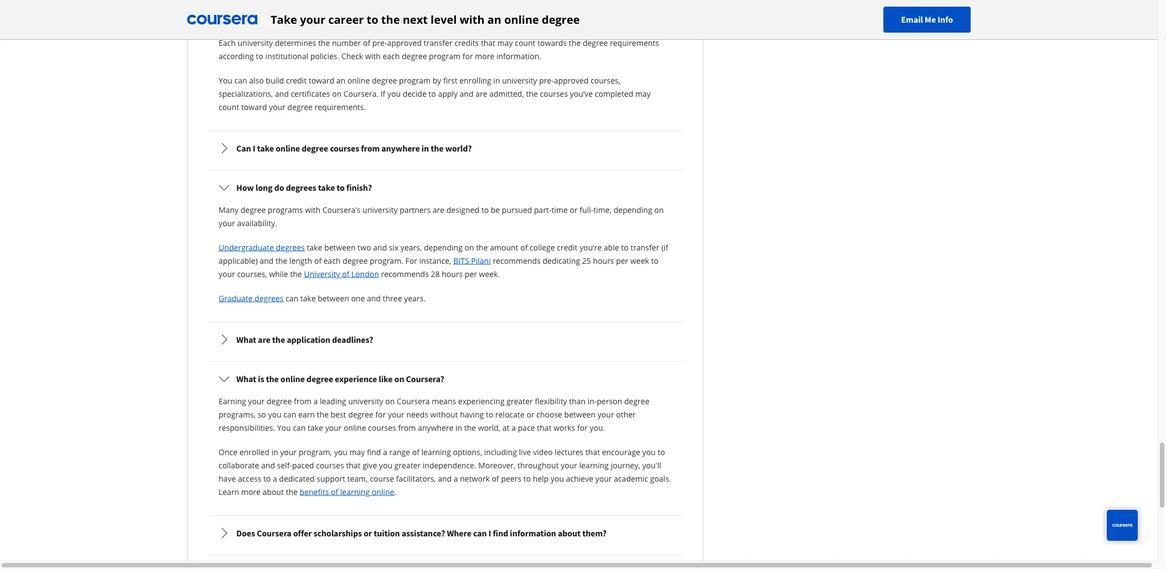 Task type: vqa. For each thing, say whether or not it's contained in the screenshot.
'Coursera Plus' image
no



Task type: describe. For each thing, give the bounding box(es) containing it.
you up you'll
[[642, 447, 656, 458]]

0 horizontal spatial toward
[[241, 102, 267, 112]]

your inside you can also build credit toward an online degree program by first enrolling in university pre-approved courses, specializations, and certificates on coursera. if you decide to apply and are admitted, the courses you've completed may count toward your degree requirements.
[[269, 102, 285, 112]]

throughout
[[518, 460, 559, 471]]

you inside earning your degree from a leading university on coursera means experiencing greater flexibility than in-person degree programs, so you can earn the best degree for your needs without having to relocate or choose between your other responsibilities. you can take your online courses from anywhere in the world, at a pace that works for you.
[[277, 423, 291, 433]]

courses inside once enrolled in your program, you may find a range of learning options, including live video lectures that encourage you to collaborate and self-paced courses that give you greater independence. moreover, throughout your learning journey, you'll have access to a dedicated support team, course facilitators, and a network of peers to help you achieve your academic goals. learn more about the
[[316, 460, 344, 471]]

degree inside many degree programs with coursera's university partners are designed to be pursued part-time or full-time, depending on your availability.
[[241, 205, 266, 215]]

0 vertical spatial programs
[[407, 13, 442, 24]]

that right lectures
[[586, 447, 600, 458]]

courses inside earning your degree from a leading university on coursera means experiencing greater flexibility than in-person degree programs, so you can earn the best degree for your needs without having to relocate or choose between your other responsibilities. you can take your online courses from anywhere in the world, at a pace that works for you.
[[368, 423, 396, 433]]

you've
[[570, 88, 593, 99]]

you.
[[590, 423, 605, 433]]

benefits of learning online .
[[300, 487, 396, 497]]

more inside each university determines the number of pre-approved transfer credits that may count towards the degree requirements according to institutional policies. check with each degree program for more information.
[[475, 51, 495, 61]]

experiencing
[[458, 396, 505, 407]]

order
[[554, 13, 574, 24]]

for inside each university determines the number of pre-approved transfer credits that may count towards the degree requirements according to institutional policies. check with each degree program for more information.
[[463, 51, 473, 61]]

take between two and six years, depending on the amount of college credit you're able to transfer (if applicable) and the length of each degree program. for instance,
[[219, 242, 668, 266]]

a down the independence.
[[454, 474, 458, 484]]

world?
[[445, 143, 472, 154]]

count inside you can also build credit toward an online degree program by first enrolling in university pre-approved courses, specializations, and certificates on coursera. if you decide to apply and are admitted, the courses you've completed may count toward your degree requirements.
[[219, 102, 239, 112]]

the left the application
[[272, 334, 285, 345]]

three
[[383, 293, 402, 304]]

so
[[258, 409, 266, 420]]

deadlines?
[[332, 334, 373, 345]]

program.
[[370, 255, 403, 266]]

you right "program," in the bottom left of the page
[[334, 447, 348, 458]]

the right is
[[266, 374, 279, 385]]

the up while
[[276, 255, 287, 266]]

degree up leading
[[307, 374, 333, 385]]

transfer inside "take between two and six years, depending on the amount of college credit you're able to transfer (if applicable) and the length of each degree program. for instance,"
[[631, 242, 660, 253]]

degree up responsibilities.
[[267, 396, 292, 407]]

take inside "take between two and six years, depending on the amount of college credit you're able to transfer (if applicable) and the length of each degree program. for instance,"
[[307, 242, 322, 253]]

access
[[238, 474, 261, 484]]

pre- inside you can also build credit toward an online degree program by first enrolling in university pre-approved courses, specializations, and certificates on coursera. if you decide to apply and are admitted, the courses you've completed may count toward your degree requirements.
[[539, 75, 554, 86]]

each for of
[[324, 255, 341, 266]]

the up pilani
[[476, 242, 488, 253]]

take
[[271, 12, 297, 27]]

of down "support"
[[331, 487, 338, 497]]

once enrolled in your program, you may find a range of learning options, including live video lectures that encourage you to collaborate and self-paced courses that give you greater independence. moreover, throughout your learning journey, you'll have access to a dedicated support team, course facilitators, and a network of peers to help you achieve your academic goals. learn more about the
[[219, 447, 671, 497]]

time,
[[594, 205, 612, 215]]

what are the application deadlines? button
[[210, 324, 681, 355]]

about inside dropdown button
[[558, 528, 581, 539]]

programs,
[[219, 409, 256, 420]]

and down enrolling
[[460, 88, 474, 99]]

25
[[582, 255, 591, 266]]

in inside dropdown button
[[422, 143, 429, 154]]

2 horizontal spatial from
[[398, 423, 416, 433]]

greater inside earning your degree from a leading university on coursera means experiencing greater flexibility than in-person degree programs, so you can earn the best degree for your needs without having to relocate or choose between your other responsibilities. you can take your online courses from anywhere in the world, at a pace that works for you.
[[507, 396, 533, 407]]

relocate
[[495, 409, 525, 420]]

program,
[[299, 447, 332, 458]]

each for with
[[383, 51, 400, 61]]

achieve
[[566, 474, 593, 484]]

between inside earning your degree from a leading university on coursera means experiencing greater flexibility than in-person degree programs, so you can earn the best degree for your needs without having to relocate or choose between your other responsibilities. you can take your online courses from anywhere in the world, at a pace that works for you.
[[564, 409, 596, 420]]

of inside bachelor of science in general business
[[637, 0, 644, 10]]

many
[[219, 205, 239, 215]]

anywhere inside dropdown button
[[382, 143, 420, 154]]

does coursera offer scholarships or tuition assistance? where can i find information about them?
[[236, 528, 607, 539]]

application
[[287, 334, 330, 345]]

degree up number
[[337, 13, 362, 24]]

or inside earning your degree from a leading university on coursera means experiencing greater flexibility than in-person degree programs, so you can earn the best degree for your needs without having to relocate or choose between your other responsibilities. you can take your online courses from anywhere in the world, at a pace that works for you.
[[527, 409, 535, 420]]

that inside earning your degree from a leading university on coursera means experiencing greater flexibility than in-person degree programs, so you can earn the best degree for your needs without having to relocate or choose between your other responsibilities. you can take your online courses from anywhere in the world, at a pace that works for you.
[[537, 423, 552, 433]]

what are the application deadlines?
[[236, 334, 373, 345]]

take up the coursera's
[[318, 182, 335, 193]]

in left order
[[545, 13, 552, 24]]

enrolling
[[460, 75, 491, 86]]

university of london link
[[304, 269, 379, 279]]

your inside recommends dedicating 25 hours per week to your courses, while the
[[219, 269, 235, 279]]

pre- inside each university determines the number of pre-approved transfer credits that may count towards the degree requirements according to institutional policies. check with each degree program for more information.
[[372, 37, 387, 48]]

1 vertical spatial i
[[489, 528, 491, 539]]

full-
[[580, 205, 594, 215]]

on for the
[[465, 242, 474, 253]]

find inside dropdown button
[[493, 528, 508, 539]]

do
[[274, 182, 284, 193]]

and left six
[[373, 242, 387, 253]]

without
[[430, 409, 458, 420]]

responsibilities.
[[219, 423, 275, 433]]

undergraduate degrees
[[219, 242, 305, 253]]

career
[[328, 12, 364, 27]]

how
[[236, 182, 254, 193]]

decide
[[403, 88, 427, 99]]

works
[[554, 423, 575, 433]]

network
[[460, 474, 490, 484]]

, are degree completion programs and require transfer credits in order to enroll.
[[319, 13, 609, 24]]

the right the towards
[[569, 37, 581, 48]]

like
[[379, 374, 393, 385]]

can inside you can also build credit toward an online degree program by first enrolling in university pre-approved courses, specializations, and certificates on coursera. if you decide to apply and are admitted, the courses you've completed may count toward your degree requirements.
[[234, 75, 247, 86]]

can left earn
[[284, 409, 296, 420]]

the up policies.
[[318, 37, 330, 48]]

enrolled
[[240, 447, 269, 458]]

degree right best in the bottom left of the page
[[348, 409, 374, 420]]

certificates
[[291, 88, 330, 99]]

pilani
[[471, 255, 491, 266]]

support
[[317, 474, 345, 484]]

1 horizontal spatial toward
[[309, 75, 334, 86]]

and down undergraduate degrees
[[260, 255, 274, 266]]

assistance?
[[402, 528, 445, 539]]

including
[[484, 447, 517, 458]]

that up 'team,' at the bottom left of page
[[346, 460, 361, 471]]

availability.
[[237, 218, 277, 228]]

lectures
[[555, 447, 584, 458]]

and left require
[[444, 13, 458, 24]]

policies.
[[310, 51, 339, 61]]

online up the information.
[[504, 12, 539, 27]]

the left world?
[[431, 143, 444, 154]]

each
[[219, 37, 236, 48]]

2 horizontal spatial learning
[[579, 460, 609, 471]]

online up do
[[276, 143, 300, 154]]

with inside each university determines the number of pre-approved transfer credits that may count towards the degree requirements according to institutional policies. check with each degree program for more information.
[[365, 51, 381, 61]]

build
[[266, 75, 284, 86]]

if
[[381, 88, 385, 99]]

towards
[[538, 37, 567, 48]]

level
[[431, 12, 457, 27]]

on inside you can also build credit toward an online degree program by first enrolling in university pre-approved courses, specializations, and certificates on coursera. if you decide to apply and are admitted, the courses you've completed may count toward your degree requirements.
[[332, 88, 342, 99]]

about inside once enrolled in your program, you may find a range of learning options, including live video lectures that encourage you to collaborate and self-paced courses that give you greater independence. moreover, throughout your learning journey, you'll have access to a dedicated support team, course facilitators, and a network of peers to help you achieve your academic goals. learn more about the
[[263, 487, 284, 497]]

to left help
[[524, 474, 531, 484]]

information
[[510, 528, 556, 539]]

online right is
[[281, 374, 305, 385]]

degree down the enroll.
[[583, 37, 608, 48]]

undergraduate degrees link
[[219, 242, 305, 253]]

0 vertical spatial i
[[253, 143, 255, 154]]

a up earn
[[314, 396, 318, 407]]

per inside recommends dedicating 25 hours per week to your courses, while the
[[616, 255, 628, 266]]

that inside each university determines the number of pre-approved transfer credits that may count towards the degree requirements according to institutional policies. check with each degree program for more information.
[[481, 37, 496, 48]]

on for coursera
[[385, 396, 395, 407]]

requirements.
[[315, 102, 366, 112]]

are right ,
[[323, 13, 335, 24]]

your down "person"
[[598, 409, 614, 420]]

hours inside recommends dedicating 25 hours per week to your courses, while the
[[593, 255, 614, 266]]

,
[[319, 13, 321, 24]]

once
[[219, 447, 237, 458]]

to right order
[[576, 13, 584, 24]]

the inside once enrolled in your program, you may find a range of learning options, including live video lectures that encourage you to collaborate and self-paced courses that give you greater independence. moreover, throughout your learning journey, you'll have access to a dedicated support team, course facilitators, and a network of peers to help you achieve your academic goals. learn more about the
[[286, 487, 298, 497]]

scholarships
[[314, 528, 362, 539]]

and left self-
[[261, 460, 275, 471]]

to up you'll
[[658, 447, 665, 458]]

degree down next
[[402, 51, 427, 61]]

depending inside many degree programs with coursera's university partners are designed to be pursued part-time or full-time, depending on your availability.
[[614, 205, 652, 215]]

what is the online degree experience like on coursera?
[[236, 374, 444, 385]]

each university determines the number of pre-approved transfer credits that may count towards the degree requirements according to institutional policies. check with each degree program for more information.
[[219, 37, 659, 61]]

recommends dedicating 25 hours per week to your courses, while the
[[219, 255, 659, 279]]

courses, inside recommends dedicating 25 hours per week to your courses, while the
[[237, 269, 267, 279]]

degree inside "take between two and six years, depending on the amount of college credit you're able to transfer (if applicable) and the length of each degree program. for instance,"
[[343, 255, 368, 266]]

take inside earning your degree from a leading university on coursera means experiencing greater flexibility than in-person degree programs, so you can earn the best degree for your needs without having to relocate or choose between your other responsibilities. you can take your online courses from anywhere in the world, at a pace that works for you.
[[308, 423, 323, 433]]

courses inside the can i take online degree courses from anywhere in the world? dropdown button
[[330, 143, 359, 154]]

earning
[[219, 396, 246, 407]]

university inside each university determines the number of pre-approved transfer credits that may count towards the degree requirements according to institutional policies. check with each degree program for more information.
[[238, 37, 273, 48]]

applicable)
[[219, 255, 258, 266]]

on inside many degree programs with coursera's university partners are designed to be pursued part-time or full-time, depending on your availability.
[[654, 205, 664, 215]]

degree up other
[[624, 396, 650, 407]]

coursera.
[[344, 88, 379, 99]]

degree down certificates
[[287, 102, 313, 112]]

encourage
[[602, 447, 640, 458]]

you inside you can also build credit toward an online degree program by first enrolling in university pre-approved courses, specializations, and certificates on coursera. if you decide to apply and are admitted, the courses you've completed may count toward your degree requirements.
[[219, 75, 232, 86]]

and down the independence.
[[438, 474, 452, 484]]

your inside many degree programs with coursera's university partners are designed to be pursued part-time or full-time, depending on your availability.
[[219, 218, 235, 228]]

1 vertical spatial between
[[318, 293, 349, 304]]

according
[[219, 51, 254, 61]]

many degree programs with coursera's university partners are designed to be pursued part-time or full-time, depending on your availability.
[[219, 205, 664, 228]]

to inside recommends dedicating 25 hours per week to your courses, while the
[[651, 255, 659, 266]]

find inside once enrolled in your program, you may find a range of learning options, including live video lectures that encourage you to collaborate and self-paced courses that give you greater independence. moreover, throughout your learning journey, you'll have access to a dedicated support team, course facilitators, and a network of peers to help you achieve your academic goals. learn more about the
[[367, 447, 381, 458]]

london
[[351, 269, 379, 279]]

coursera image
[[187, 11, 257, 29]]

years.
[[404, 293, 426, 304]]

degree up the towards
[[542, 12, 580, 27]]

degrees for undergraduate
[[276, 242, 305, 253]]

the left best in the bottom left of the page
[[317, 409, 329, 420]]

0 horizontal spatial from
[[294, 396, 312, 407]]

moreover,
[[478, 460, 516, 471]]

offer
[[293, 528, 312, 539]]

degrees for graduate
[[255, 293, 284, 304]]

of down moreover, at the bottom left of the page
[[492, 474, 499, 484]]

to right access
[[263, 474, 271, 484]]

2 horizontal spatial for
[[577, 423, 588, 433]]

in inside bachelor of science in general business
[[248, 13, 254, 24]]

greater inside once enrolled in your program, you may find a range of learning options, including live video lectures that encourage you to collaborate and self-paced courses that give you greater independence. moreover, throughout your learning journey, you'll have access to a dedicated support team, course facilitators, and a network of peers to help you achieve your academic goals. learn more about the
[[394, 460, 421, 471]]

the inside you can also build credit toward an online degree program by first enrolling in university pre-approved courses, specializations, and certificates on coursera. if you decide to apply and are admitted, the courses you've completed may count toward your degree requirements.
[[526, 88, 538, 99]]

2 horizontal spatial with
[[460, 12, 485, 27]]

institutional
[[265, 51, 308, 61]]

in inside you can also build credit toward an online degree program by first enrolling in university pre-approved courses, specializations, and certificates on coursera. if you decide to apply and are admitted, the courses you've completed may count toward your degree requirements.
[[493, 75, 500, 86]]

your down best in the bottom left of the page
[[325, 423, 342, 433]]

world,
[[478, 423, 501, 433]]

courses inside you can also build credit toward an online degree program by first enrolling in university pre-approved courses, specializations, and certificates on coursera. if you decide to apply and are admitted, the courses you've completed may count toward your degree requirements.
[[540, 88, 568, 99]]

live
[[519, 447, 531, 458]]

and right one
[[367, 293, 381, 304]]

and down build
[[275, 88, 289, 99]]

what is the online degree experience like on coursera? button
[[210, 364, 681, 395]]

one
[[351, 293, 365, 304]]

email me info
[[901, 14, 953, 25]]

to inside dropdown button
[[337, 182, 345, 193]]

course
[[370, 474, 394, 484]]

credit inside you can also build credit toward an online degree program by first enrolling in university pre-approved courses, specializations, and certificates on coursera. if you decide to apply and are admitted, the courses you've completed may count toward your degree requirements.
[[286, 75, 307, 86]]

programs inside many degree programs with coursera's university partners are designed to be pursued part-time or full-time, depending on your availability.
[[268, 205, 303, 215]]

1 vertical spatial hours
[[442, 269, 463, 279]]

1 horizontal spatial an
[[488, 12, 502, 27]]

a right at in the left of the page
[[512, 423, 516, 433]]



Task type: locate. For each thing, give the bounding box(es) containing it.
pre- down "completion"
[[372, 37, 387, 48]]

of left london at the top of the page
[[342, 269, 349, 279]]

0 vertical spatial what
[[236, 334, 256, 345]]

take down the "university"
[[300, 293, 316, 304]]

from up finish?
[[361, 143, 380, 154]]

for up enrolling
[[463, 51, 473, 61]]

in right the science
[[248, 13, 254, 24]]

0 vertical spatial with
[[460, 12, 485, 27]]

degrees down while
[[255, 293, 284, 304]]

1 horizontal spatial programs
[[407, 13, 442, 24]]

may right "completed" on the right
[[635, 88, 651, 99]]

1 vertical spatial from
[[294, 396, 312, 407]]

0 vertical spatial about
[[263, 487, 284, 497]]

on down 'like'
[[385, 396, 395, 407]]

0 horizontal spatial more
[[241, 487, 261, 497]]

can i take online degree courses from anywhere in the world?
[[236, 143, 472, 154]]

than
[[569, 396, 586, 407]]

more inside once enrolled in your program, you may find a range of learning options, including live video lectures that encourage you to collaborate and self-paced courses that give you greater independence. moreover, throughout your learning journey, you'll have access to a dedicated support team, course facilitators, and a network of peers to help you achieve your academic goals. learn more about the
[[241, 487, 261, 497]]

online inside earning your degree from a leading university on coursera means experiencing greater flexibility than in-person degree programs, so you can earn the best degree for your needs without having to relocate or choose between your other responsibilities. you can take your online courses from anywhere in the world, at a pace that works for you.
[[344, 423, 366, 433]]

or left full-
[[570, 205, 578, 215]]

from up earn
[[294, 396, 312, 407]]

1 horizontal spatial courses,
[[591, 75, 621, 86]]

1 vertical spatial find
[[493, 528, 508, 539]]

0 vertical spatial recommends
[[493, 255, 541, 266]]

0 horizontal spatial per
[[465, 269, 477, 279]]

an inside you can also build credit toward an online degree program by first enrolling in university pre-approved courses, specializations, and certificates on coursera. if you decide to apply and are admitted, the courses you've completed may count toward your degree requirements.
[[336, 75, 345, 86]]

an
[[488, 12, 502, 27], [336, 75, 345, 86]]

more up enrolling
[[475, 51, 495, 61]]

video
[[533, 447, 553, 458]]

does
[[236, 528, 255, 539]]

apply
[[438, 88, 458, 99]]

0 horizontal spatial credits
[[455, 37, 479, 48]]

that down require
[[481, 37, 496, 48]]

2 vertical spatial degrees
[[255, 293, 284, 304]]

0 vertical spatial per
[[616, 255, 628, 266]]

0 vertical spatial transfer
[[488, 13, 517, 24]]

designed
[[447, 205, 479, 215]]

or inside many degree programs with coursera's university partners are designed to be pursued part-time or full-time, depending on your availability.
[[570, 205, 578, 215]]

0 horizontal spatial an
[[336, 75, 345, 86]]

1 vertical spatial degrees
[[276, 242, 305, 253]]

1 vertical spatial coursera
[[257, 528, 291, 539]]

university inside many degree programs with coursera's university partners are designed to be pursued part-time or full-time, depending on your availability.
[[363, 205, 398, 215]]

online down best in the bottom left of the page
[[344, 423, 366, 433]]

bits pilani link
[[454, 255, 491, 266]]

you up course
[[379, 460, 392, 471]]

to inside "take between two and six years, depending on the amount of college credit you're able to transfer (if applicable) and the length of each degree program. for instance,"
[[621, 242, 629, 253]]

about
[[263, 487, 284, 497], [558, 528, 581, 539]]

depending up instance,
[[424, 242, 463, 253]]

of up the "university"
[[314, 255, 322, 266]]

1 vertical spatial each
[[324, 255, 341, 266]]

of right bachelor
[[637, 0, 644, 10]]

each inside "take between two and six years, depending on the amount of college credit you're able to transfer (if applicable) and the length of each degree program. for instance,"
[[324, 255, 341, 266]]

online down course
[[372, 487, 394, 497]]

0 vertical spatial anywhere
[[382, 143, 420, 154]]

on inside dropdown button
[[394, 374, 404, 385]]

a down self-
[[273, 474, 277, 484]]

credits up the towards
[[519, 13, 543, 24]]

courses up "support"
[[316, 460, 344, 471]]

the inside recommends dedicating 25 hours per week to your courses, while the
[[290, 269, 302, 279]]

program
[[429, 51, 461, 61], [399, 75, 431, 86]]

approved inside you can also build credit toward an online degree program by first enrolling in university pre-approved courses, specializations, and certificates on coursera. if you decide to apply and are admitted, the courses you've completed may count toward your degree requirements.
[[554, 75, 589, 86]]

amount
[[490, 242, 518, 253]]

degree up if
[[372, 75, 397, 86]]

1 vertical spatial for
[[376, 409, 386, 420]]

your right achieve
[[595, 474, 612, 484]]

courses
[[540, 88, 568, 99], [330, 143, 359, 154], [368, 423, 396, 433], [316, 460, 344, 471]]

online
[[504, 12, 539, 27], [347, 75, 370, 86], [276, 143, 300, 154], [281, 374, 305, 385], [344, 423, 366, 433], [372, 487, 394, 497]]

what
[[236, 334, 256, 345], [236, 374, 256, 385]]

2 vertical spatial with
[[305, 205, 321, 215]]

toward up certificates
[[309, 75, 334, 86]]

1 vertical spatial you
[[277, 423, 291, 433]]

1 horizontal spatial or
[[527, 409, 535, 420]]

flexibility
[[535, 396, 567, 407]]

experience
[[335, 374, 377, 385]]

or inside dropdown button
[[364, 528, 372, 539]]

you inside you can also build credit toward an online degree program by first enrolling in university pre-approved courses, specializations, and certificates on coursera. if you decide to apply and are admitted, the courses you've completed may count toward your degree requirements.
[[387, 88, 401, 99]]

to inside you can also build credit toward an online degree program by first enrolling in university pre-approved courses, specializations, and certificates on coursera. if you decide to apply and are admitted, the courses you've completed may count toward your degree requirements.
[[429, 88, 436, 99]]

count inside each university determines the number of pre-approved transfer credits that may count towards the degree requirements according to institutional policies. check with each degree program for more information.
[[515, 37, 536, 48]]

0 horizontal spatial courses,
[[237, 269, 267, 279]]

team,
[[347, 474, 368, 484]]

best
[[331, 409, 346, 420]]

may inside each university determines the number of pre-approved transfer credits that may count towards the degree requirements according to institutional policies. check with each degree program for more information.
[[498, 37, 513, 48]]

1 vertical spatial programs
[[268, 205, 303, 215]]

means
[[432, 396, 456, 407]]

1 horizontal spatial greater
[[507, 396, 533, 407]]

0 vertical spatial credit
[[286, 75, 307, 86]]

in
[[248, 13, 254, 24], [545, 13, 552, 24], [493, 75, 500, 86], [422, 143, 429, 154], [456, 423, 462, 433], [271, 447, 278, 458]]

can down while
[[286, 293, 298, 304]]

requirements
[[610, 37, 659, 48]]

info
[[938, 14, 953, 25]]

on right 'like'
[[394, 374, 404, 385]]

paced
[[292, 460, 314, 471]]

0 horizontal spatial each
[[324, 255, 341, 266]]

2 vertical spatial between
[[564, 409, 596, 420]]

to inside many degree programs with coursera's university partners are designed to be pursued part-time or full-time, depending on your availability.
[[481, 205, 489, 215]]

in up the "admitted,"
[[493, 75, 500, 86]]

0 vertical spatial depending
[[614, 205, 652, 215]]

learning up achieve
[[579, 460, 609, 471]]

journey,
[[611, 460, 640, 471]]

1 horizontal spatial approved
[[554, 75, 589, 86]]

university down experience
[[348, 396, 383, 407]]

1 vertical spatial what
[[236, 374, 256, 385]]

does coursera offer scholarships or tuition assistance? where can i find information about them? button
[[210, 518, 681, 549]]

program up decide
[[399, 75, 431, 86]]

are inside many degree programs with coursera's university partners are designed to be pursued part-time or full-time, depending on your availability.
[[433, 205, 445, 215]]

0 vertical spatial greater
[[507, 396, 533, 407]]

learn
[[219, 487, 239, 497]]

0 vertical spatial find
[[367, 447, 381, 458]]

in down having
[[456, 423, 462, 433]]

count
[[515, 37, 536, 48], [219, 102, 239, 112]]

a left range
[[383, 447, 387, 458]]

or up pace at the bottom left of the page
[[527, 409, 535, 420]]

bits
[[454, 255, 469, 266]]

of right range
[[412, 447, 420, 458]]

0 vertical spatial toward
[[309, 75, 334, 86]]

0 horizontal spatial coursera
[[257, 528, 291, 539]]

an right require
[[488, 12, 502, 27]]

pre- down the information.
[[539, 75, 554, 86]]

can down earn
[[293, 423, 306, 433]]

between inside "take between two and six years, depending on the amount of college credit you're able to transfer (if applicable) and the length of each degree program. for instance,"
[[324, 242, 356, 253]]

your down lectures
[[561, 460, 577, 471]]

0 horizontal spatial you
[[219, 75, 232, 86]]

your up self-
[[280, 447, 297, 458]]

1 horizontal spatial may
[[498, 37, 513, 48]]

1 vertical spatial credit
[[557, 242, 578, 253]]

may inside you can also build credit toward an online degree program by first enrolling in university pre-approved courses, specializations, and certificates on coursera. if you decide to apply and are admitted, the courses you've completed may count toward your degree requirements.
[[635, 88, 651, 99]]

1 vertical spatial credits
[[455, 37, 479, 48]]

me
[[925, 14, 936, 25]]

you right responsibilities.
[[277, 423, 291, 433]]

the down having
[[464, 423, 476, 433]]

completed
[[595, 88, 633, 99]]

1 horizontal spatial transfer
[[488, 13, 517, 24]]

bits pilani
[[454, 255, 491, 266]]

credit inside "take between two and six years, depending on the amount of college credit you're able to transfer (if applicable) and the length of each degree program. for instance,"
[[557, 242, 578, 253]]

0 horizontal spatial approved
[[387, 37, 422, 48]]

what inside what are the application deadlines? dropdown button
[[236, 334, 256, 345]]

you're
[[580, 242, 602, 253]]

1 vertical spatial may
[[635, 88, 651, 99]]

are inside you can also build credit toward an online degree program by first enrolling in university pre-approved courses, specializations, and certificates on coursera. if you decide to apply and are admitted, the courses you've completed may count toward your degree requirements.
[[476, 88, 487, 99]]

transfer inside each university determines the number of pre-approved transfer credits that may count towards the degree requirements according to institutional policies. check with each degree program for more information.
[[424, 37, 453, 48]]

pre-
[[372, 37, 387, 48], [539, 75, 554, 86]]

coursera inside earning your degree from a leading university on coursera means experiencing greater flexibility than in-person degree programs, so you can earn the best degree for your needs without having to relocate or choose between your other responsibilities. you can take your online courses from anywhere in the world, at a pace that works for you.
[[397, 396, 430, 407]]

find up give
[[367, 447, 381, 458]]

1 horizontal spatial hours
[[593, 255, 614, 266]]

by
[[433, 75, 441, 86]]

degrees up length
[[276, 242, 305, 253]]

2 horizontal spatial or
[[570, 205, 578, 215]]

dedicated
[[279, 474, 315, 484]]

in inside once enrolled in your program, you may find a range of learning options, including live video lectures that encourage you to collaborate and self-paced courses that give you greater independence. moreover, throughout your learning journey, you'll have access to a dedicated support team, course facilitators, and a network of peers to help you achieve your academic goals. learn more about the
[[271, 447, 278, 458]]

years,
[[401, 242, 422, 253]]

0 horizontal spatial count
[[219, 102, 239, 112]]

each inside each university determines the number of pre-approved transfer credits that may count towards the degree requirements according to institutional policies. check with each degree program for more information.
[[383, 51, 400, 61]]

from inside dropdown button
[[361, 143, 380, 154]]

0 horizontal spatial with
[[305, 205, 321, 215]]

courses down the requirements.
[[330, 143, 359, 154]]

2 what from the top
[[236, 374, 256, 385]]

what for what is the online degree experience like on coursera?
[[236, 374, 256, 385]]

about left them?
[[558, 528, 581, 539]]

1 vertical spatial depending
[[424, 242, 463, 253]]

2 vertical spatial transfer
[[631, 242, 660, 253]]

coursera's
[[323, 205, 361, 215]]

and
[[444, 13, 458, 24], [275, 88, 289, 99], [460, 88, 474, 99], [373, 242, 387, 253], [260, 255, 274, 266], [367, 293, 381, 304], [261, 460, 275, 471], [438, 474, 452, 484]]

to inside each university determines the number of pre-approved transfer credits that may count towards the degree requirements according to institutional policies. check with each degree program for more information.
[[256, 51, 263, 61]]

on inside "take between two and six years, depending on the amount of college credit you're able to transfer (if applicable) and the length of each degree program. for instance,"
[[465, 242, 474, 253]]

approved inside each university determines the number of pre-approved transfer credits that may count towards the degree requirements according to institutional policies. check with each degree program for more information.
[[387, 37, 422, 48]]

depending inside "take between two and six years, depending on the amount of college credit you're able to transfer (if applicable) and the length of each degree program. for instance,"
[[424, 242, 463, 253]]

learning up the independence.
[[422, 447, 451, 458]]

can inside dropdown button
[[473, 528, 487, 539]]

courses,
[[591, 75, 621, 86], [237, 269, 267, 279]]

may up the information.
[[498, 37, 513, 48]]

specializations,
[[219, 88, 273, 99]]

1 vertical spatial about
[[558, 528, 581, 539]]

0 horizontal spatial about
[[263, 487, 284, 497]]

degree down two
[[343, 255, 368, 266]]

for left you.
[[577, 423, 588, 433]]

2 horizontal spatial transfer
[[631, 242, 660, 253]]

between left one
[[318, 293, 349, 304]]

take right can
[[257, 143, 274, 154]]

1 vertical spatial an
[[336, 75, 345, 86]]

1 horizontal spatial pre-
[[539, 75, 554, 86]]

online inside you can also build credit toward an online degree program by first enrolling in university pre-approved courses, specializations, and certificates on coursera. if you decide to apply and are admitted, the courses you've completed may count toward your degree requirements.
[[347, 75, 370, 86]]

toward
[[309, 75, 334, 86], [241, 102, 267, 112]]

0 vertical spatial more
[[475, 51, 495, 61]]

1 what from the top
[[236, 334, 256, 345]]

length
[[289, 255, 312, 266]]

0 horizontal spatial learning
[[340, 487, 370, 497]]

on for coursera?
[[394, 374, 404, 385]]

2 vertical spatial or
[[364, 528, 372, 539]]

learning down 'team,' at the bottom left of page
[[340, 487, 370, 497]]

that down choose
[[537, 423, 552, 433]]

of inside each university determines the number of pre-approved transfer credits that may count towards the degree requirements according to institutional policies. check with each degree program for more information.
[[363, 37, 370, 48]]

you
[[387, 88, 401, 99], [268, 409, 282, 420], [334, 447, 348, 458], [642, 447, 656, 458], [379, 460, 392, 471], [551, 474, 564, 484]]

graduate degrees link
[[219, 293, 284, 304]]

2 vertical spatial for
[[577, 423, 588, 433]]

0 vertical spatial coursera
[[397, 396, 430, 407]]

find left information
[[493, 528, 508, 539]]

take down earn
[[308, 423, 323, 433]]

0 vertical spatial credits
[[519, 13, 543, 24]]

1 horizontal spatial recommends
[[493, 255, 541, 266]]

to right "able"
[[621, 242, 629, 253]]

university
[[238, 37, 273, 48], [502, 75, 537, 86], [363, 205, 398, 215], [348, 396, 383, 407]]

0 horizontal spatial recommends
[[381, 269, 429, 279]]

more down access
[[241, 487, 261, 497]]

on inside earning your degree from a leading university on coursera means experiencing greater flexibility than in-person degree programs, so you can earn the best degree for your needs without having to relocate or choose between your other responsibilities. you can take your online courses from anywhere in the world, at a pace that works for you.
[[385, 396, 395, 407]]

person
[[597, 396, 622, 407]]

1 horizontal spatial credits
[[519, 13, 543, 24]]

0 vertical spatial courses,
[[591, 75, 621, 86]]

program up first
[[429, 51, 461, 61]]

courses, up "completed" on the right
[[591, 75, 621, 86]]

university
[[304, 269, 340, 279]]

where
[[447, 528, 472, 539]]

1 horizontal spatial with
[[365, 51, 381, 61]]

university inside you can also build credit toward an online degree program by first enrolling in university pre-approved courses, specializations, and certificates on coursera. if you decide to apply and are admitted, the courses you've completed may count toward your degree requirements.
[[502, 75, 537, 86]]

with inside many degree programs with coursera's university partners are designed to be pursued part-time or full-time, depending on your availability.
[[305, 205, 321, 215]]

depending right "time,"
[[614, 205, 652, 215]]

0 vertical spatial or
[[570, 205, 578, 215]]

programs
[[407, 13, 442, 24], [268, 205, 303, 215]]

greater up the relocate
[[507, 396, 533, 407]]

tuition
[[374, 528, 400, 539]]

hours down bits
[[442, 269, 463, 279]]

program inside each university determines the number of pre-approved transfer credits that may count towards the degree requirements according to institutional policies. check with each degree program for more information.
[[429, 51, 461, 61]]

determines
[[275, 37, 316, 48]]

of left college on the left of page
[[520, 242, 528, 253]]

coursera
[[397, 396, 430, 407], [257, 528, 291, 539]]

recommends inside recommends dedicating 25 hours per week to your courses, while the
[[493, 255, 541, 266]]

0 vertical spatial learning
[[422, 447, 451, 458]]

1 vertical spatial anywhere
[[418, 423, 454, 433]]

university inside earning your degree from a leading university on coursera means experiencing greater flexibility than in-person degree programs, so you can earn the best degree for your needs without having to relocate or choose between your other responsibilities. you can take your online courses from anywhere in the world, at a pace that works for you.
[[348, 396, 383, 407]]

0 horizontal spatial pre-
[[372, 37, 387, 48]]

the down the dedicated
[[286, 487, 298, 497]]

your
[[300, 12, 326, 27], [269, 102, 285, 112], [219, 218, 235, 228], [219, 269, 235, 279], [248, 396, 265, 407], [388, 409, 405, 420], [598, 409, 614, 420], [325, 423, 342, 433], [280, 447, 297, 458], [561, 460, 577, 471], [595, 474, 612, 484]]

what inside the 'what is the online degree experience like on coursera?' dropdown button
[[236, 374, 256, 385]]

greater down range
[[394, 460, 421, 471]]

can right where
[[473, 528, 487, 539]]

0 vertical spatial an
[[488, 12, 502, 27]]

science
[[219, 13, 246, 24]]

options,
[[453, 447, 482, 458]]

0 horizontal spatial programs
[[268, 205, 303, 215]]

1 horizontal spatial count
[[515, 37, 536, 48]]

program inside you can also build credit toward an online degree program by first enrolling in university pre-approved courses, specializations, and certificates on coursera. if you decide to apply and are admitted, the courses you've completed may count toward your degree requirements.
[[399, 75, 431, 86]]

0 vertical spatial degrees
[[286, 182, 316, 193]]

0 vertical spatial each
[[383, 51, 400, 61]]

can i take online degree courses from anywhere in the world? button
[[210, 133, 681, 164]]

coursera inside dropdown button
[[257, 528, 291, 539]]

1 vertical spatial per
[[465, 269, 477, 279]]

0 horizontal spatial greater
[[394, 460, 421, 471]]

pursued
[[502, 205, 532, 215]]

are down enrolling
[[476, 88, 487, 99]]

the
[[381, 12, 400, 27], [318, 37, 330, 48], [569, 37, 581, 48], [526, 88, 538, 99], [431, 143, 444, 154], [476, 242, 488, 253], [276, 255, 287, 266], [290, 269, 302, 279], [272, 334, 285, 345], [266, 374, 279, 385], [317, 409, 329, 420], [464, 423, 476, 433], [286, 487, 298, 497]]

2 vertical spatial may
[[350, 447, 365, 458]]

peers
[[501, 474, 522, 484]]

0 vertical spatial may
[[498, 37, 513, 48]]

in left world?
[[422, 143, 429, 154]]

degrees inside dropdown button
[[286, 182, 316, 193]]

between
[[324, 242, 356, 253], [318, 293, 349, 304], [564, 409, 596, 420]]

0 horizontal spatial may
[[350, 447, 365, 458]]

choose
[[537, 409, 562, 420]]

1 vertical spatial program
[[399, 75, 431, 86]]

credit up certificates
[[286, 75, 307, 86]]

your up so
[[248, 396, 265, 407]]

number
[[332, 37, 361, 48]]

courses, inside you can also build credit toward an online degree program by first enrolling in university pre-approved courses, specializations, and certificates on coursera. if you decide to apply and are admitted, the courses you've completed may count toward your degree requirements.
[[591, 75, 621, 86]]

your left needs
[[388, 409, 405, 420]]

your up determines
[[300, 12, 326, 27]]

degree up how long do degrees take to finish?
[[302, 143, 328, 154]]

in inside earning your degree from a leading university on coursera means experiencing greater flexibility than in-person degree programs, so you can earn the best degree for your needs without having to relocate or choose between your other responsibilities. you can take your online courses from anywhere in the world, at a pace that works for you.
[[456, 423, 462, 433]]

1 horizontal spatial credit
[[557, 242, 578, 253]]

at
[[503, 423, 510, 433]]

find
[[367, 447, 381, 458], [493, 528, 508, 539]]

2 vertical spatial from
[[398, 423, 416, 433]]

1 horizontal spatial find
[[493, 528, 508, 539]]

1 horizontal spatial learning
[[422, 447, 451, 458]]

1 horizontal spatial i
[[489, 528, 491, 539]]

you inside earning your degree from a leading university on coursera means experiencing greater flexibility than in-person degree programs, so you can earn the best degree for your needs without having to relocate or choose between your other responsibilities. you can take your online courses from anywhere in the world, at a pace that works for you.
[[268, 409, 282, 420]]

may inside once enrolled in your program, you may find a range of learning options, including live video lectures that encourage you to collaborate and self-paced courses that give you greater independence. moreover, throughout your learning journey, you'll have access to a dedicated support team, course facilitators, and a network of peers to help you achieve your academic goals. learn more about the
[[350, 447, 365, 458]]

0 vertical spatial program
[[429, 51, 461, 61]]

credits inside each university determines the number of pre-approved transfer credits that may count towards the degree requirements according to institutional policies. check with each degree program for more information.
[[455, 37, 479, 48]]

while
[[269, 269, 288, 279]]

1 vertical spatial transfer
[[424, 37, 453, 48]]

1 vertical spatial with
[[365, 51, 381, 61]]

week
[[631, 255, 649, 266]]

time
[[552, 205, 568, 215]]

general
[[256, 13, 285, 24]]

be
[[491, 205, 500, 215]]

1 horizontal spatial more
[[475, 51, 495, 61]]

credits down , are degree completion programs and require transfer credits in order to enroll.
[[455, 37, 479, 48]]

to right the career
[[367, 12, 378, 27]]

dedicating
[[543, 255, 580, 266]]

anywhere inside earning your degree from a leading university on coursera means experiencing greater flexibility than in-person degree programs, so you can earn the best degree for your needs without having to relocate or choose between your other responsibilities. you can take your online courses from anywhere in the world, at a pace that works for you.
[[418, 423, 454, 433]]

2 horizontal spatial may
[[635, 88, 651, 99]]

1 horizontal spatial you
[[277, 423, 291, 433]]

credit up dedicating
[[557, 242, 578, 253]]

what for what are the application deadlines?
[[236, 334, 256, 345]]

university up according
[[238, 37, 273, 48]]

with right check
[[365, 51, 381, 61]]

are inside what are the application deadlines? dropdown button
[[258, 334, 271, 345]]

to inside earning your degree from a leading university on coursera means experiencing greater flexibility than in-person degree programs, so you can earn the best degree for your needs without having to relocate or choose between your other responsibilities. you can take your online courses from anywhere in the world, at a pace that works for you.
[[486, 409, 493, 420]]

how long do degrees take to finish? button
[[210, 172, 681, 203]]

the left next
[[381, 12, 400, 27]]

1 horizontal spatial for
[[463, 51, 473, 61]]

0 horizontal spatial depending
[[424, 242, 463, 253]]

between down than
[[564, 409, 596, 420]]

graduate
[[219, 293, 253, 304]]

you right help
[[551, 474, 564, 484]]



